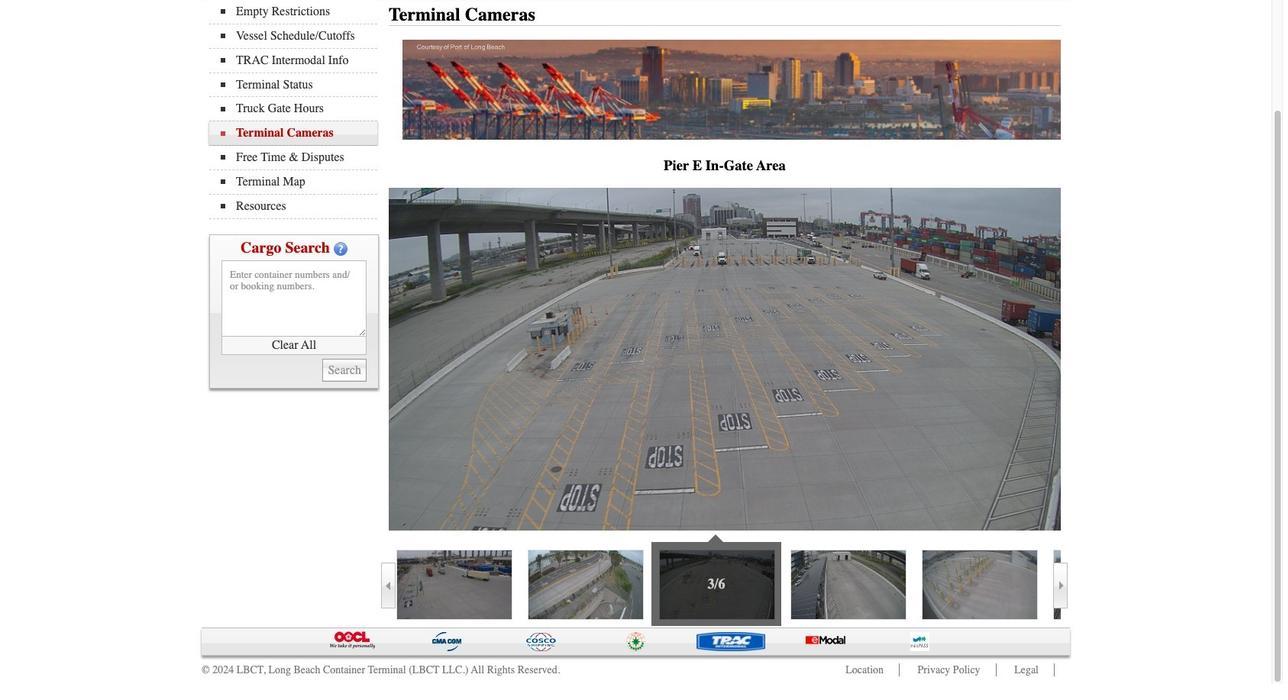 Task type: vqa. For each thing, say whether or not it's contained in the screenshot.
'protect'
no



Task type: describe. For each thing, give the bounding box(es) containing it.
Enter container numbers and/ or booking numbers.  text field
[[222, 260, 367, 337]]



Task type: locate. For each thing, give the bounding box(es) containing it.
None submit
[[323, 359, 367, 382]]

menu bar
[[209, 0, 385, 219]]



